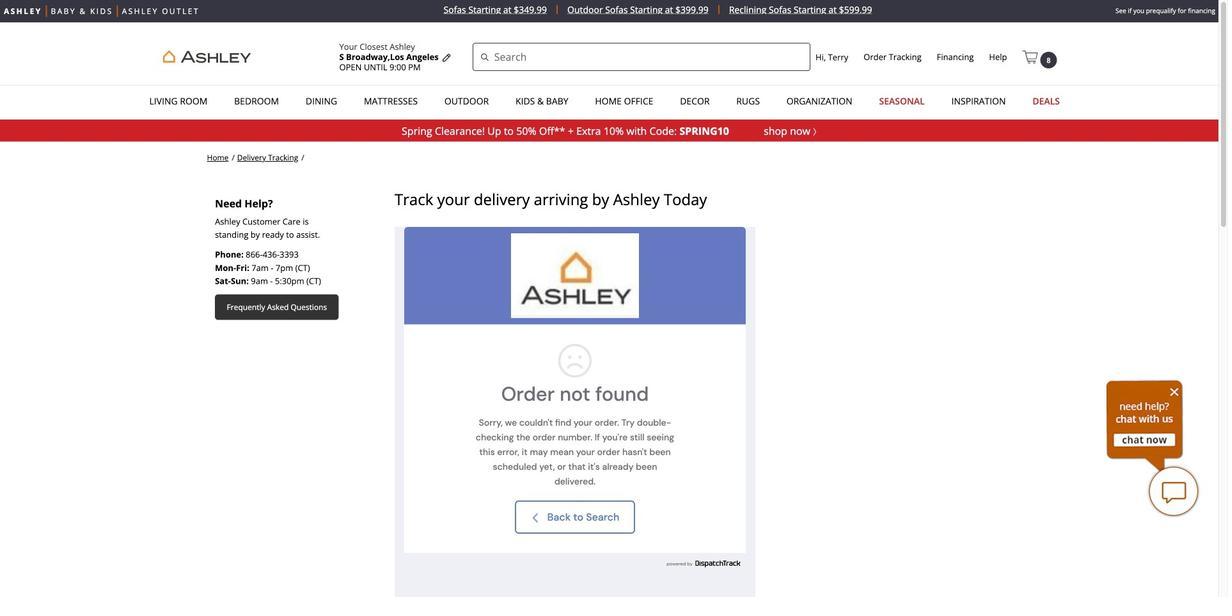 Task type: describe. For each thing, give the bounding box(es) containing it.
dialogue message for liveperson image
[[1107, 381, 1184, 473]]



Task type: vqa. For each thing, say whether or not it's contained in the screenshot.
Ashley IMAGE
yes



Task type: locate. For each thing, give the bounding box(es) containing it.
chat bubble mobile view image
[[1149, 466, 1200, 518]]

main content
[[200, 145, 1025, 598]]

search image
[[480, 52, 489, 64]]

change location image
[[441, 53, 452, 63]]

None search field
[[473, 43, 811, 71]]

banner
[[0, 22, 1219, 116]]

ashley image
[[158, 48, 256, 65]]



